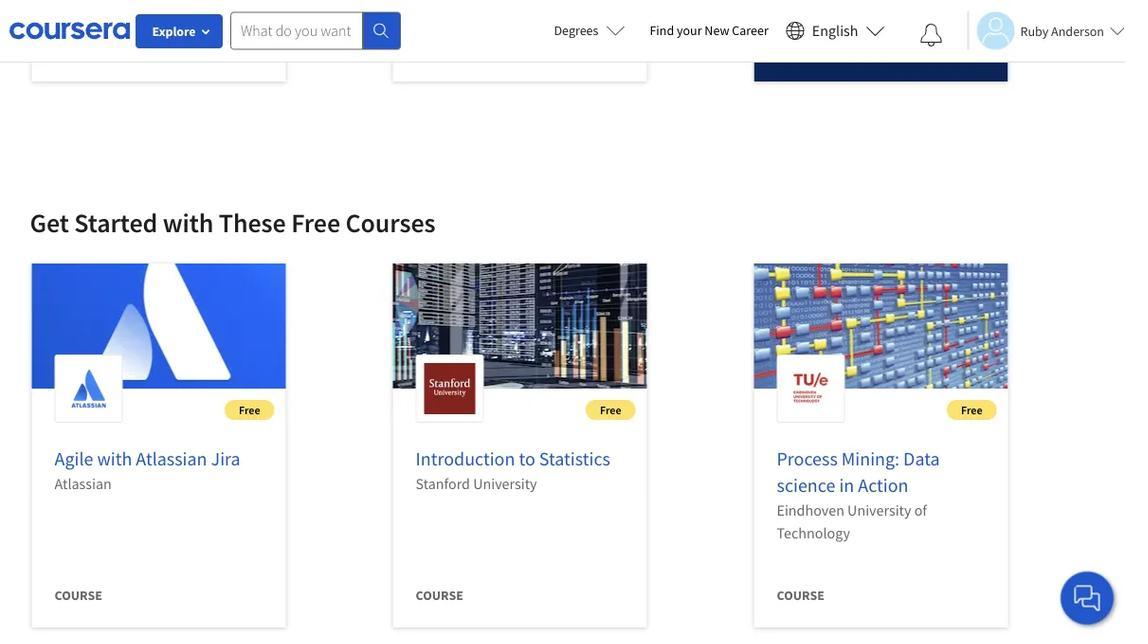 Task type: describe. For each thing, give the bounding box(es) containing it.
professional certificate link
[[754, 0, 1008, 97]]

stanford
[[416, 474, 470, 493]]

process
[[777, 447, 838, 471]]

free for introduction to statistics
[[600, 402, 621, 417]]

1 vertical spatial atlassian
[[55, 474, 112, 493]]

professional
[[777, 41, 867, 58]]

eindhoven
[[777, 500, 844, 519]]

chat with us image
[[1072, 583, 1102, 613]]

english
[[812, 21, 858, 40]]

process mining: data science in action link
[[777, 447, 940, 497]]

What do you want to learn? text field
[[230, 12, 363, 50]]

these
[[219, 206, 286, 239]]

course for process mining: data science in action
[[777, 587, 825, 604]]

degrees
[[554, 22, 599, 39]]

with inside agile with atlassian jira atlassian
[[97, 447, 132, 471]]

get started with these free courses
[[30, 206, 436, 239]]

new
[[705, 22, 729, 39]]

in
[[839, 473, 854, 497]]

to
[[519, 447, 535, 471]]

introduction
[[416, 447, 515, 471]]

university inside introduction to statistics stanford university
[[473, 474, 537, 493]]

ruby
[[1020, 22, 1049, 39]]

agile
[[55, 447, 93, 471]]

agile with atlassian jira link
[[55, 447, 240, 471]]

started
[[74, 206, 158, 239]]

certificate
[[870, 41, 944, 58]]

free for agile with atlassian jira
[[239, 402, 260, 417]]

get
[[30, 206, 69, 239]]

agile with atlassian jira atlassian
[[55, 447, 240, 493]]

free for process mining: data science in action
[[961, 402, 982, 417]]

ruby anderson
[[1020, 22, 1104, 39]]

career
[[732, 22, 769, 39]]

course link
[[32, 0, 286, 97]]



Task type: locate. For each thing, give the bounding box(es) containing it.
with right agile
[[97, 447, 132, 471]]

english button
[[778, 0, 892, 62]]

explore button
[[136, 14, 223, 48]]

atlassian
[[136, 447, 207, 471], [55, 474, 112, 493]]

of
[[914, 500, 927, 519]]

show notifications image
[[920, 24, 943, 46]]

introduction to statistics stanford university
[[416, 447, 610, 493]]

get started with these free courses carousel element
[[20, 149, 1125, 636]]

1 vertical spatial university
[[847, 500, 911, 519]]

data
[[903, 447, 940, 471]]

find your new career link
[[640, 19, 778, 43]]

with
[[163, 206, 214, 239], [97, 447, 132, 471]]

science
[[777, 473, 835, 497]]

jira
[[211, 447, 240, 471]]

0 vertical spatial atlassian
[[136, 447, 207, 471]]

atlassian left jira
[[136, 447, 207, 471]]

process mining: data science in action eindhoven university of technology
[[777, 447, 940, 542]]

explore
[[152, 23, 196, 40]]

0 horizontal spatial university
[[473, 474, 537, 493]]

university inside process mining: data science in action eindhoven university of technology
[[847, 500, 911, 519]]

find your new career
[[650, 22, 769, 39]]

degrees button
[[539, 9, 640, 51]]

1 horizontal spatial atlassian
[[136, 447, 207, 471]]

None search field
[[230, 12, 401, 50]]

university down introduction to statistics link
[[473, 474, 537, 493]]

course for agile with atlassian jira
[[55, 587, 102, 604]]

university down action
[[847, 500, 911, 519]]

university
[[473, 474, 537, 493], [847, 500, 911, 519]]

1 horizontal spatial university
[[847, 500, 911, 519]]

atlassian down agile
[[55, 474, 112, 493]]

courses
[[346, 206, 436, 239]]

0 horizontal spatial atlassian
[[55, 474, 112, 493]]

1 horizontal spatial with
[[163, 206, 214, 239]]

course
[[55, 41, 102, 58], [55, 587, 102, 604], [416, 587, 463, 604], [777, 587, 825, 604]]

technology
[[777, 523, 850, 542]]

professional certificate
[[777, 41, 944, 58]]

coursera image
[[9, 15, 130, 46]]

statistics
[[539, 447, 610, 471]]

ruby anderson button
[[967, 12, 1125, 50]]

course inside course link
[[55, 41, 102, 58]]

find
[[650, 22, 674, 39]]

1 vertical spatial with
[[97, 447, 132, 471]]

free
[[291, 206, 340, 239], [239, 402, 260, 417], [600, 402, 621, 417], [961, 402, 982, 417]]

with left these
[[163, 206, 214, 239]]

0 vertical spatial university
[[473, 474, 537, 493]]

course for introduction to statistics
[[416, 587, 463, 604]]

your
[[677, 22, 702, 39]]

mining:
[[841, 447, 900, 471]]

introduction to statistics link
[[416, 447, 610, 471]]

action
[[858, 473, 909, 497]]

0 vertical spatial with
[[163, 206, 214, 239]]

0 horizontal spatial with
[[97, 447, 132, 471]]

anderson
[[1051, 22, 1104, 39]]



Task type: vqa. For each thing, say whether or not it's contained in the screenshot.
Track at the top of page
no



